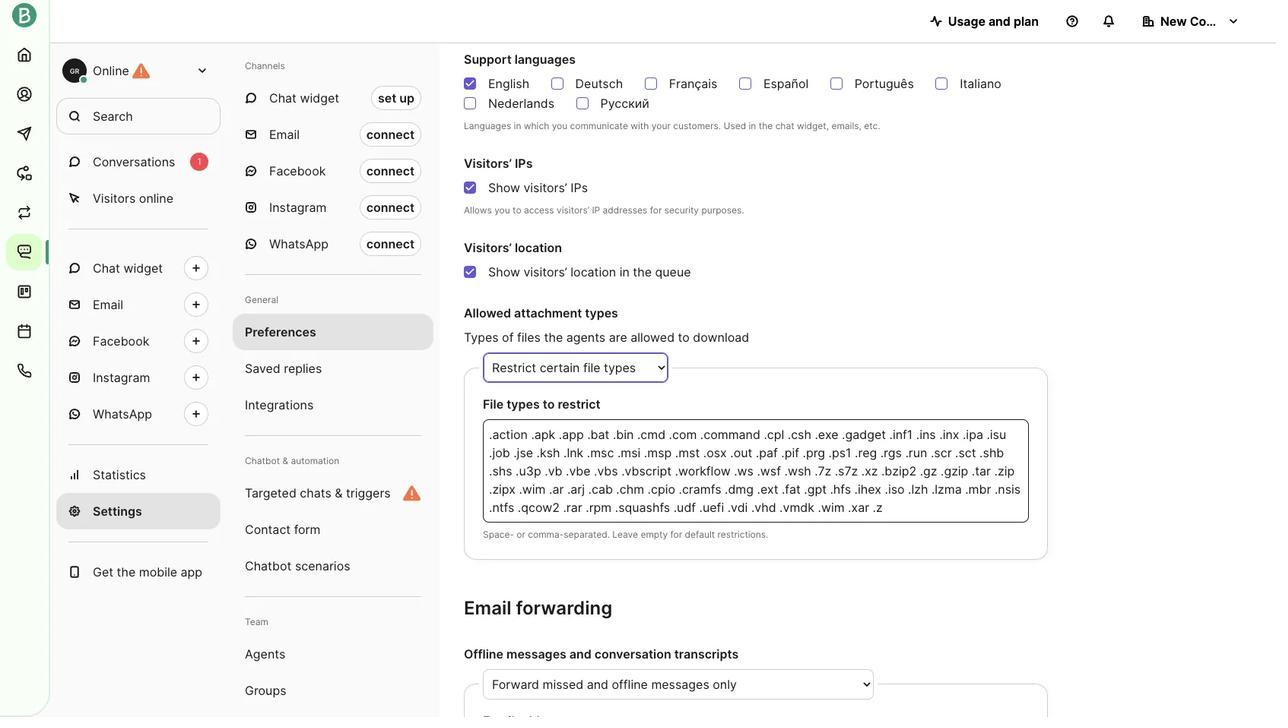 Task type: locate. For each thing, give the bounding box(es) containing it.
visitors'
[[464, 156, 512, 171], [464, 240, 512, 255]]

0 vertical spatial chat widget
[[269, 90, 339, 106]]

1 vertical spatial types
[[507, 397, 540, 412]]

show down visitors' ips
[[488, 180, 520, 195]]

security
[[664, 204, 699, 216]]

1 vertical spatial instagram
[[93, 370, 150, 386]]

usage and plan button
[[918, 6, 1051, 37]]

groups link
[[233, 673, 433, 709]]

0 vertical spatial whatsapp
[[269, 236, 329, 252]]

messages
[[506, 647, 566, 662]]

preferences link
[[233, 314, 433, 351]]

chatbot up targeted
[[245, 456, 280, 467]]

1 vertical spatial visitors'
[[464, 240, 512, 255]]

contact
[[245, 522, 291, 538]]

português
[[855, 76, 914, 91]]

visitors' up access
[[523, 180, 567, 195]]

chatbot scenarios
[[245, 559, 350, 574]]

chatbot for chatbot scenarios
[[245, 559, 292, 574]]

0 vertical spatial &
[[282, 456, 288, 467]]

1 horizontal spatial chat
[[269, 90, 297, 106]]

support
[[464, 52, 512, 67]]

1 vertical spatial chat
[[93, 261, 120, 276]]

4 connect from the top
[[366, 236, 414, 252]]

0 vertical spatial and
[[988, 14, 1011, 29]]

1 horizontal spatial types
[[585, 306, 618, 321]]

whatsapp down instagram link
[[93, 407, 152, 422]]

1 horizontal spatial email
[[269, 127, 300, 142]]

visitors' left ip
[[557, 204, 589, 216]]

in right used
[[749, 120, 756, 132]]

to left restrict
[[543, 397, 555, 412]]

1 visitors' from the top
[[464, 156, 512, 171]]

1 vertical spatial facebook
[[93, 334, 149, 349]]

1 horizontal spatial ips
[[571, 180, 588, 195]]

chatbot
[[245, 456, 280, 467], [245, 559, 292, 574]]

you right allows
[[494, 204, 510, 216]]

show visitors' location in the queue
[[488, 264, 691, 280]]

2 horizontal spatial email
[[464, 598, 511, 620]]

in left the which at the left of page
[[514, 120, 521, 132]]

1 horizontal spatial location
[[571, 264, 616, 280]]

1 vertical spatial email
[[93, 297, 123, 313]]

types up types of files the agents are allowed to download
[[585, 306, 618, 321]]

email up offline
[[464, 598, 511, 620]]

for left security
[[650, 204, 662, 216]]

visitors' down languages
[[464, 156, 512, 171]]

allows you to access visitors' ip addresses for security purposes.
[[464, 204, 744, 216]]

1 show from the top
[[488, 180, 520, 195]]

to
[[513, 204, 521, 216], [678, 330, 690, 346], [543, 397, 555, 412]]

integrations
[[245, 398, 313, 413]]

leave
[[612, 530, 638, 541]]

widget,
[[797, 120, 829, 132]]

the
[[759, 120, 773, 132], [633, 264, 652, 280], [544, 330, 563, 346], [117, 565, 136, 580]]

in left queue
[[619, 264, 629, 280]]

0 vertical spatial for
[[650, 204, 662, 216]]

communicate
[[570, 120, 628, 132]]

2 vertical spatial to
[[543, 397, 555, 412]]

show down visitors' location
[[488, 264, 520, 280]]

types of files the agents are allowed to download
[[464, 330, 749, 346]]

0 horizontal spatial chat widget
[[93, 261, 163, 276]]

1 horizontal spatial and
[[988, 14, 1011, 29]]

languages
[[464, 120, 511, 132]]

whatsapp up general
[[269, 236, 329, 252]]

& left automation on the bottom left of page
[[282, 456, 288, 467]]

0 vertical spatial email
[[269, 127, 300, 142]]

& right chats
[[335, 486, 343, 501]]

1 horizontal spatial instagram
[[269, 200, 327, 215]]

the right get
[[117, 565, 136, 580]]

chat widget up the email link
[[93, 261, 163, 276]]

connect for instagram
[[366, 200, 414, 215]]

2 horizontal spatial to
[[678, 330, 690, 346]]

and inside button
[[988, 14, 1011, 29]]

0 vertical spatial chat
[[269, 90, 297, 106]]

1 vertical spatial whatsapp
[[93, 407, 152, 422]]

ips up show visitors' ips
[[515, 156, 533, 171]]

0 vertical spatial facebook
[[269, 163, 326, 179]]

1 vertical spatial visitors'
[[557, 204, 589, 216]]

targeted chats & triggers
[[245, 486, 391, 501]]

search
[[93, 109, 133, 124]]

facebook
[[269, 163, 326, 179], [93, 334, 149, 349]]

chatbot inside 'chatbot scenarios' link
[[245, 559, 292, 574]]

widget
[[300, 90, 339, 106], [124, 261, 163, 276]]

targeted chats & triggers link
[[233, 475, 433, 512]]

1 horizontal spatial for
[[670, 530, 682, 541]]

to left access
[[513, 204, 521, 216]]

2 chatbot from the top
[[245, 559, 292, 574]]

2 show from the top
[[488, 264, 520, 280]]

location
[[515, 240, 562, 255], [571, 264, 616, 280]]

1 horizontal spatial &
[[335, 486, 343, 501]]

you right the which at the left of page
[[552, 120, 567, 132]]

0 horizontal spatial location
[[515, 240, 562, 255]]

location down access
[[515, 240, 562, 255]]

visitors' for show visitors' location in the queue
[[464, 240, 512, 255]]

types
[[585, 306, 618, 321], [507, 397, 540, 412]]

and right 'messages'
[[569, 647, 592, 662]]

connect for email
[[366, 127, 414, 142]]

0 horizontal spatial widget
[[124, 261, 163, 276]]

1 vertical spatial location
[[571, 264, 616, 280]]

2 visitors' from the top
[[464, 240, 512, 255]]

0 vertical spatial ips
[[515, 156, 533, 171]]

visitors
[[93, 191, 136, 206]]

comma-
[[528, 530, 564, 541]]

0 vertical spatial to
[[513, 204, 521, 216]]

0 vertical spatial types
[[585, 306, 618, 321]]

0 horizontal spatial facebook
[[93, 334, 149, 349]]

for right empty
[[670, 530, 682, 541]]

with
[[631, 120, 649, 132]]

visitors' down visitors' location
[[523, 264, 567, 280]]

0 vertical spatial show
[[488, 180, 520, 195]]

statistics link
[[56, 457, 221, 494]]

empty
[[641, 530, 668, 541]]

used
[[724, 120, 746, 132]]

saved
[[245, 361, 280, 376]]

1 chatbot from the top
[[245, 456, 280, 467]]

and
[[988, 14, 1011, 29], [569, 647, 592, 662]]

forwarding
[[516, 598, 612, 620]]

types right file
[[507, 397, 540, 412]]

0 horizontal spatial to
[[513, 204, 521, 216]]

email
[[269, 127, 300, 142], [93, 297, 123, 313], [464, 598, 511, 620]]

email down channels on the top left
[[269, 127, 300, 142]]

up
[[399, 90, 414, 106]]

3 connect from the top
[[366, 200, 414, 215]]

1 horizontal spatial whatsapp
[[269, 236, 329, 252]]

you
[[552, 120, 567, 132], [494, 204, 510, 216]]

1 horizontal spatial to
[[543, 397, 555, 412]]

whatsapp link
[[56, 396, 221, 433]]

get
[[93, 565, 113, 580]]

conversation
[[595, 647, 671, 662]]

0 vertical spatial chatbot
[[245, 456, 280, 467]]

ips up allows you to access visitors' ip addresses for security purposes.
[[571, 180, 588, 195]]

0 horizontal spatial ips
[[515, 156, 533, 171]]

customers.
[[673, 120, 721, 132]]

chat down channels on the top left
[[269, 90, 297, 106]]

0 horizontal spatial email
[[93, 297, 123, 313]]

allowed
[[631, 330, 675, 346]]

0 vertical spatial visitors'
[[523, 180, 567, 195]]

0 vertical spatial visitors'
[[464, 156, 512, 171]]

0 horizontal spatial whatsapp
[[93, 407, 152, 422]]

visitors'
[[523, 180, 567, 195], [557, 204, 589, 216], [523, 264, 567, 280]]

chatbot down contact
[[245, 559, 292, 574]]

allows
[[464, 204, 492, 216]]

français
[[669, 76, 717, 91]]

triggers
[[346, 486, 391, 501]]

statistics
[[93, 468, 146, 483]]

0 horizontal spatial instagram
[[93, 370, 150, 386]]

0 horizontal spatial chat
[[93, 261, 120, 276]]

1 vertical spatial &
[[335, 486, 343, 501]]

location up attachment
[[571, 264, 616, 280]]

chat up the email link
[[93, 261, 120, 276]]

1 horizontal spatial you
[[552, 120, 567, 132]]

1 vertical spatial chatbot
[[245, 559, 292, 574]]

space-
[[483, 530, 514, 541]]

chat inside chat widget link
[[93, 261, 120, 276]]

form
[[294, 522, 321, 538]]

0 horizontal spatial for
[[650, 204, 662, 216]]

0 horizontal spatial &
[[282, 456, 288, 467]]

connect
[[366, 127, 414, 142], [366, 163, 414, 179], [366, 200, 414, 215], [366, 236, 414, 252]]

addresses
[[603, 204, 647, 216]]

widget up the email link
[[124, 261, 163, 276]]

and left plan
[[988, 14, 1011, 29]]

español
[[763, 76, 809, 91]]

show
[[488, 180, 520, 195], [488, 264, 520, 280]]

widget left set
[[300, 90, 339, 106]]

agents link
[[233, 636, 433, 673]]

0 vertical spatial widget
[[300, 90, 339, 106]]

1 connect from the top
[[366, 127, 414, 142]]

2 connect from the top
[[366, 163, 414, 179]]

File types to restrict text field
[[483, 420, 1029, 523]]

facebook inside facebook link
[[93, 334, 149, 349]]

email up facebook link
[[93, 297, 123, 313]]

2 vertical spatial visitors'
[[523, 264, 567, 280]]

0 horizontal spatial types
[[507, 397, 540, 412]]

0 horizontal spatial and
[[569, 647, 592, 662]]

0 vertical spatial instagram
[[269, 200, 327, 215]]

restrict
[[558, 397, 600, 412]]

0 vertical spatial you
[[552, 120, 567, 132]]

download
[[693, 330, 749, 346]]

visitors' down allows
[[464, 240, 512, 255]]

0 horizontal spatial you
[[494, 204, 510, 216]]

1 vertical spatial ips
[[571, 180, 588, 195]]

chat widget down channels on the top left
[[269, 90, 339, 106]]

usage and plan
[[948, 14, 1039, 29]]

or
[[517, 530, 525, 541]]

your
[[652, 120, 671, 132]]

to right allowed
[[678, 330, 690, 346]]

1 vertical spatial show
[[488, 264, 520, 280]]

chat
[[269, 90, 297, 106], [93, 261, 120, 276]]

visitors' for location
[[523, 264, 567, 280]]

1 vertical spatial you
[[494, 204, 510, 216]]



Task type: describe. For each thing, give the bounding box(es) containing it.
to for restrict
[[543, 397, 555, 412]]

chat
[[775, 120, 794, 132]]

integrations link
[[233, 387, 433, 424]]

file types to restrict
[[483, 397, 600, 412]]

visitors' ips
[[464, 156, 533, 171]]

русский
[[600, 96, 649, 111]]

2 horizontal spatial in
[[749, 120, 756, 132]]

english
[[488, 76, 529, 91]]

email forwarding
[[464, 598, 612, 620]]

1 vertical spatial for
[[670, 530, 682, 541]]

1 horizontal spatial facebook
[[269, 163, 326, 179]]

which
[[524, 120, 549, 132]]

conversations
[[93, 154, 175, 170]]

show for show visitors' ips
[[488, 180, 520, 195]]

groups
[[245, 684, 286, 699]]

of
[[502, 330, 514, 346]]

default
[[685, 530, 715, 541]]

get the mobile app
[[93, 565, 202, 580]]

allowed attachment types
[[464, 306, 618, 321]]

transcripts
[[674, 647, 739, 662]]

new company
[[1160, 14, 1246, 29]]

0 vertical spatial location
[[515, 240, 562, 255]]

scenarios
[[295, 559, 350, 574]]

1 horizontal spatial in
[[619, 264, 629, 280]]

show for show visitors' location in the queue
[[488, 264, 520, 280]]

show visitors' ips
[[488, 180, 588, 195]]

chatbot for chatbot & automation
[[245, 456, 280, 467]]

languages in which you communicate with your customers. used in the chat widget, emails, etc.
[[464, 120, 880, 132]]

visitors online link
[[56, 180, 221, 217]]

purposes.
[[701, 204, 744, 216]]

set up
[[378, 90, 414, 106]]

contact form link
[[233, 512, 433, 548]]

1 vertical spatial widget
[[124, 261, 163, 276]]

online
[[139, 191, 173, 206]]

connect for facebook
[[366, 163, 414, 179]]

visitors' for ips
[[523, 180, 567, 195]]

usage
[[948, 14, 985, 29]]

file
[[483, 397, 504, 412]]

visitors' for show visitors' ips
[[464, 156, 512, 171]]

1 horizontal spatial widget
[[300, 90, 339, 106]]

separated.
[[564, 530, 610, 541]]

deutsch
[[575, 76, 623, 91]]

1 vertical spatial and
[[569, 647, 592, 662]]

space- or comma-separated. leave empty for default restrictions.
[[483, 530, 768, 541]]

general
[[245, 294, 278, 306]]

team
[[245, 617, 268, 628]]

chats
[[300, 486, 331, 501]]

channels
[[245, 60, 285, 71]]

types
[[464, 330, 499, 346]]

automation
[[291, 456, 339, 467]]

1 vertical spatial to
[[678, 330, 690, 346]]

email inside the email link
[[93, 297, 123, 313]]

files
[[517, 330, 541, 346]]

languages
[[515, 52, 576, 67]]

set
[[378, 90, 396, 106]]

saved replies
[[245, 361, 322, 376]]

targeted
[[245, 486, 296, 501]]

connect for whatsapp
[[366, 236, 414, 252]]

queue
[[655, 264, 691, 280]]

the left chat
[[759, 120, 773, 132]]

new company button
[[1130, 6, 1252, 37]]

attachment
[[514, 306, 582, 321]]

the inside get the mobile app link
[[117, 565, 136, 580]]

agents
[[245, 647, 285, 662]]

offline
[[464, 647, 503, 662]]

allowed
[[464, 306, 511, 321]]

settings link
[[56, 494, 221, 530]]

emails,
[[831, 120, 862, 132]]

1
[[197, 156, 201, 167]]

1 vertical spatial chat widget
[[93, 261, 163, 276]]

plan
[[1014, 14, 1039, 29]]

replies
[[284, 361, 322, 376]]

visitors' location
[[464, 240, 562, 255]]

chatbot & automation
[[245, 456, 339, 467]]

instagram link
[[56, 360, 221, 396]]

settings
[[93, 504, 142, 519]]

visitors online
[[93, 191, 173, 206]]

preferences
[[245, 325, 316, 340]]

to for access
[[513, 204, 521, 216]]

chatbot scenarios link
[[233, 548, 433, 585]]

email link
[[56, 287, 221, 323]]

nederlands
[[488, 96, 554, 111]]

etc.
[[864, 120, 880, 132]]

contact form
[[245, 522, 321, 538]]

1 horizontal spatial chat widget
[[269, 90, 339, 106]]

are
[[609, 330, 627, 346]]

mobile
[[139, 565, 177, 580]]

the right "files"
[[544, 330, 563, 346]]

0 horizontal spatial in
[[514, 120, 521, 132]]

chat widget link
[[56, 250, 221, 287]]

online
[[93, 63, 129, 78]]

2 vertical spatial email
[[464, 598, 511, 620]]

facebook link
[[56, 323, 221, 360]]

saved replies link
[[233, 351, 433, 387]]

gr
[[70, 67, 79, 75]]

offline messages and conversation transcripts
[[464, 647, 739, 662]]

company
[[1190, 14, 1246, 29]]

restrictions.
[[717, 530, 768, 541]]

the left queue
[[633, 264, 652, 280]]



Task type: vqa. For each thing, say whether or not it's contained in the screenshot.
nederlands
yes



